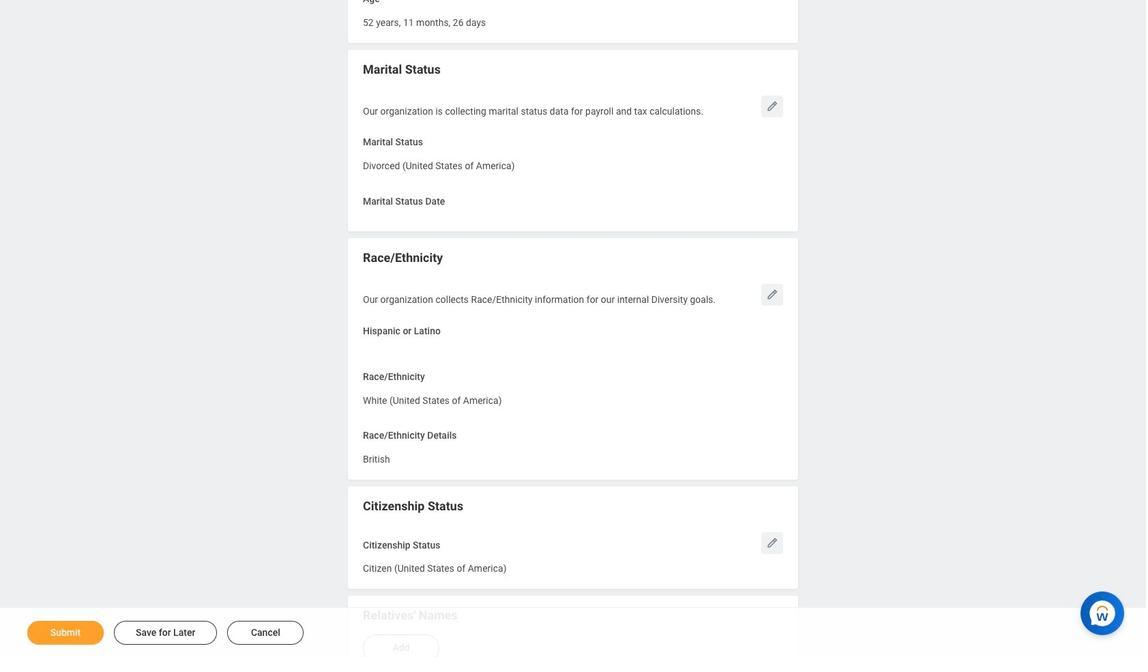 Task type: describe. For each thing, give the bounding box(es) containing it.
action bar region
[[0, 607, 1146, 657]]

edit image
[[766, 99, 779, 113]]

1 edit image from the top
[[766, 288, 779, 302]]



Task type: locate. For each thing, give the bounding box(es) containing it.
None text field
[[363, 9, 486, 32], [363, 152, 515, 176], [363, 387, 502, 410], [363, 555, 507, 579], [363, 9, 486, 32], [363, 152, 515, 176], [363, 387, 502, 410], [363, 555, 507, 579]]

edit image
[[766, 288, 779, 302], [766, 536, 779, 550]]

2 edit image from the top
[[766, 536, 779, 550]]

0 vertical spatial edit image
[[766, 288, 779, 302]]

1 vertical spatial edit image
[[766, 536, 779, 550]]

None text field
[[363, 446, 390, 469]]



Task type: vqa. For each thing, say whether or not it's contained in the screenshot.
second edit icon from the bottom
yes



